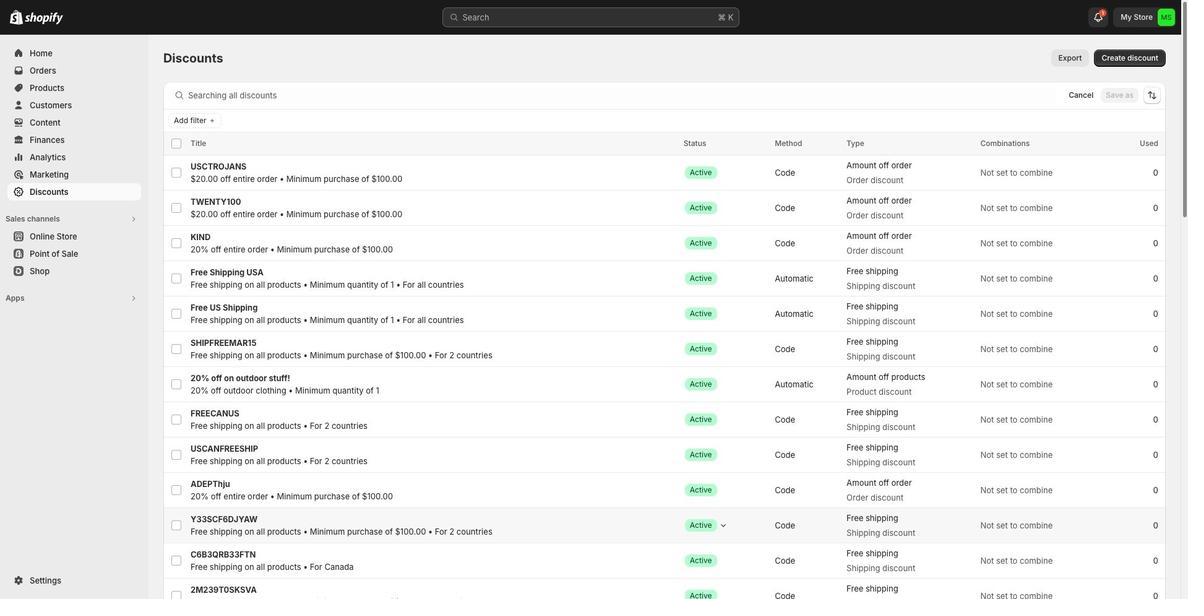 Task type: describe. For each thing, give the bounding box(es) containing it.
0 horizontal spatial shopify image
[[10, 10, 23, 25]]

Searching all discounts text field
[[188, 87, 1057, 104]]



Task type: locate. For each thing, give the bounding box(es) containing it.
1 horizontal spatial shopify image
[[25, 12, 63, 25]]

shopify image
[[10, 10, 23, 25], [25, 12, 63, 25]]

my store image
[[1158, 9, 1176, 26]]



Task type: vqa. For each thing, say whether or not it's contained in the screenshot.
'Searching All Discounts' 'TEXT FIELD'
yes



